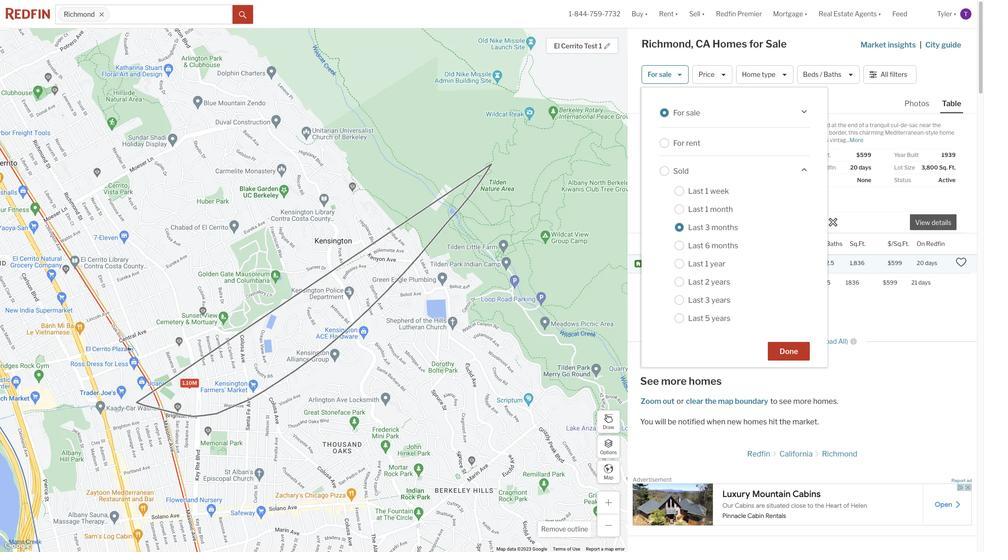 Task type: describe. For each thing, give the bounding box(es) containing it.
0 horizontal spatial homes
[[689, 375, 722, 387]]

geri
[[679, 265, 688, 270]]

city guide link
[[926, 40, 963, 51]]

to
[[770, 397, 778, 406]]

cerrito
[[561, 42, 583, 50]]

month
[[710, 205, 733, 214]]

0 horizontal spatial more
[[661, 375, 687, 387]]

buy ▾ button
[[632, 0, 648, 28]]

21 days
[[912, 279, 931, 286]]

the right hit
[[779, 418, 791, 426]]

the up style
[[933, 122, 941, 129]]

last for last 1 year
[[688, 259, 704, 268]]

zoom out button
[[640, 397, 675, 406]]

google
[[533, 547, 547, 552]]

viewing
[[746, 338, 770, 346]]

photos
[[905, 99, 930, 108]]

home
[[940, 129, 955, 136]]

style
[[926, 129, 938, 136]]

rent
[[686, 139, 701, 148]]

1 horizontal spatial for
[[749, 38, 764, 50]]

all filters
[[881, 71, 908, 78]]

filters
[[890, 71, 908, 78]]

report a map error link
[[586, 547, 625, 552]]

viewing page 1 of 1 (download all)
[[746, 338, 848, 346]]

0 horizontal spatial on
[[810, 164, 818, 171]]

estate
[[834, 10, 854, 18]]

▾ for tyler ▾
[[954, 10, 957, 18]]

homes
[[713, 38, 747, 50]]

border,
[[829, 129, 847, 136]]

tranquil
[[870, 122, 890, 129]]

redfin down $/sq. ft.
[[819, 164, 836, 171]]

real estate agents ▾ button
[[813, 0, 887, 28]]

last for last 2 years
[[688, 278, 704, 286]]

the right 'clear'
[[705, 397, 717, 406]]

out
[[663, 397, 675, 406]]

▾ for rent ▾
[[675, 10, 678, 18]]

status
[[894, 177, 911, 184]]

the right at
[[838, 122, 847, 129]]

sale inside "for sale" button
[[659, 71, 672, 78]]

redfin down hit
[[747, 450, 770, 459]]

baths button
[[826, 233, 843, 254]]

redfin down the view details
[[926, 240, 945, 247]]

(download
[[805, 338, 837, 346]]

richmond:
[[679, 279, 707, 286]]

beds / baths
[[803, 71, 842, 78]]

1 vertical spatial map
[[605, 547, 614, 552]]

21
[[912, 279, 918, 286]]

home
[[742, 71, 761, 78]]

mediterranean-
[[885, 129, 926, 136]]

feed button
[[887, 0, 932, 28]]

1836
[[846, 279, 860, 286]]

sold
[[673, 167, 689, 175]]

3,800 sq. ft.
[[922, 164, 956, 171]]

on redfin button
[[917, 233, 945, 254]]

for sale inside dialog
[[673, 108, 700, 117]]

richmond, ca homes for sale
[[642, 38, 787, 50]]

3 for years
[[705, 296, 710, 305]]

last 5 years
[[688, 314, 731, 323]]

cul-
[[891, 122, 901, 129]]

photos button
[[903, 99, 940, 112]]

last for last 3 months
[[688, 223, 704, 232]]

all)
[[838, 338, 848, 346]]

0 vertical spatial 20
[[850, 164, 858, 171]]

terms of use link
[[553, 547, 581, 552]]

you
[[640, 418, 653, 426]]

home type
[[742, 71, 776, 78]]

vintag...
[[830, 137, 850, 144]]

done button
[[768, 342, 810, 361]]

0 vertical spatial $599
[[857, 151, 872, 158]]

1 down "for sale" button
[[642, 97, 645, 105]]

$599 for 1,836
[[888, 260, 902, 267]]

remove outline
[[541, 525, 588, 533]]

days for 1,836
[[925, 260, 938, 267]]

2.5 for 1,836
[[826, 260, 834, 267]]

baths inside "button"
[[824, 71, 842, 78]]

1 horizontal spatial richmond
[[822, 450, 858, 459]]

more link
[[850, 137, 864, 144]]

average
[[648, 279, 670, 286]]

view
[[915, 219, 930, 227]]

zoom out or clear the map boundary to see more homes.
[[641, 397, 839, 406]]

terms
[[553, 547, 566, 552]]

a inside nestled at the end of a tranquil cul-de-sac near the albany border, this charming mediterranean-style home exudes vintag...
[[866, 122, 869, 129]]

boundary
[[735, 397, 768, 406]]

page
[[772, 338, 787, 346]]

last 2 years
[[688, 278, 730, 286]]

1 vertical spatial sale
[[686, 108, 700, 117]]

1 horizontal spatial on redfin
[[917, 240, 945, 247]]

richmond,
[[642, 38, 694, 50]]

at
[[832, 122, 837, 129]]

▾ for buy ▾
[[645, 10, 648, 18]]

de-
[[901, 122, 909, 129]]

last for last 6 months
[[688, 241, 704, 250]]

market insights | city guide
[[861, 41, 961, 49]]

▾ for sell ▾
[[702, 10, 705, 18]]

user photo image
[[961, 8, 972, 20]]

end
[[848, 122, 858, 129]]

tyler
[[937, 10, 952, 18]]

el
[[554, 42, 560, 50]]

▾ for mortgage ▾
[[805, 10, 808, 18]]

nestled
[[810, 122, 830, 129]]

error
[[615, 547, 625, 552]]

advertisement
[[633, 476, 672, 483]]

759-
[[590, 10, 605, 18]]

report for report ad
[[952, 478, 966, 483]]

view details
[[915, 219, 952, 227]]

0 vertical spatial on redfin
[[810, 164, 836, 171]]

average for richmond:
[[648, 279, 707, 286]]

months for last 3 months
[[712, 223, 738, 232]]

map region
[[0, 15, 717, 552]]

new
[[727, 418, 742, 426]]

days for 1836
[[919, 279, 931, 286]]

sell ▾ button
[[684, 0, 711, 28]]

you will be notified when new homes hit the market.
[[640, 418, 819, 426]]

or
[[677, 397, 684, 406]]

1 vertical spatial homes
[[744, 418, 767, 426]]

sq.ft. button
[[850, 233, 866, 254]]

price button
[[693, 65, 732, 84]]

0 vertical spatial days
[[859, 164, 872, 171]]

0 vertical spatial richmond
[[64, 10, 95, 18]]



Task type: vqa. For each thing, say whether or not it's contained in the screenshot.
the topmost 2,550
no



Task type: locate. For each thing, give the bounding box(es) containing it.
$599 left 21 at the bottom right
[[883, 279, 898, 286]]

0 vertical spatial baths
[[824, 71, 842, 78]]

sale
[[659, 71, 672, 78], [686, 108, 700, 117]]

0 vertical spatial years
[[711, 278, 730, 286]]

1 vertical spatial baths
[[826, 240, 843, 247]]

1 up the end of results
[[800, 338, 803, 346]]

last left 5
[[688, 314, 704, 323]]

20 days up none
[[850, 164, 872, 171]]

for
[[749, 38, 764, 50], [671, 279, 678, 286]]

sale
[[766, 38, 787, 50]]

0 horizontal spatial for
[[671, 279, 678, 286]]

for left sale
[[749, 38, 764, 50]]

for left rent
[[673, 139, 685, 148]]

years for last 5 years
[[712, 314, 731, 323]]

active
[[939, 177, 956, 184]]

7732
[[605, 10, 621, 18]]

1 vertical spatial on
[[917, 240, 925, 247]]

map for map data ©2023 google
[[497, 547, 506, 552]]

submit search image
[[239, 11, 247, 19]]

1 inside 'button'
[[599, 42, 602, 50]]

1 vertical spatial $599
[[888, 260, 902, 267]]

3 up 6
[[705, 223, 710, 232]]

2.5 down baths button
[[826, 260, 834, 267]]

3 last from the top
[[688, 223, 704, 232]]

report inside report ad button
[[952, 478, 966, 483]]

0 horizontal spatial 20 days
[[850, 164, 872, 171]]

20 up 21 days
[[917, 260, 924, 267]]

el cerrito test 1
[[554, 42, 602, 50]]

1-844-759-7732 link
[[569, 10, 621, 18]]

favorite button checkbox
[[784, 116, 800, 132]]

map left data
[[497, 547, 506, 552]]

1
[[599, 42, 602, 50], [642, 97, 645, 105], [705, 187, 709, 196], [705, 205, 709, 214], [705, 259, 709, 268], [788, 338, 791, 346], [800, 338, 803, 346]]

0 vertical spatial for sale
[[648, 71, 672, 78]]

1 vertical spatial months
[[712, 241, 738, 250]]

last 1 year
[[688, 259, 726, 268]]

20 up none
[[850, 164, 858, 171]]

▾ inside 'dropdown button'
[[878, 10, 881, 18]]

zoom
[[641, 397, 661, 406]]

months for last 6 months
[[712, 241, 738, 250]]

sq.
[[939, 164, 948, 171]]

1 horizontal spatial 20
[[917, 260, 924, 267]]

▾ right agents in the top of the page
[[878, 10, 881, 18]]

▾ right mortgage
[[805, 10, 808, 18]]

1 vertical spatial richmond
[[822, 450, 858, 459]]

1,836
[[850, 260, 865, 267]]

0 vertical spatial homes
[[689, 375, 722, 387]]

0 vertical spatial a
[[866, 122, 869, 129]]

7 last from the top
[[688, 296, 704, 305]]

dialog
[[642, 88, 828, 367]]

redfin link
[[747, 450, 770, 459]]

redfin left premier
[[716, 10, 736, 18]]

1 vertical spatial 3
[[705, 296, 710, 305]]

5 last from the top
[[688, 259, 704, 268]]

last down last 1 month
[[688, 223, 704, 232]]

photo of 7202 a st, el cerrito, ca 94530 image
[[642, 114, 803, 233]]

favorite button image
[[784, 116, 800, 132]]

report ad button
[[952, 478, 972, 485]]

last for last 1 month
[[688, 205, 704, 214]]

days right 21 at the bottom right
[[919, 279, 931, 286]]

for inside button
[[648, 71, 658, 78]]

0 vertical spatial map
[[718, 397, 734, 406]]

0 horizontal spatial richmond
[[64, 10, 95, 18]]

for sale up for rent
[[673, 108, 700, 117]]

1 up done
[[788, 338, 791, 346]]

homes.
[[813, 397, 839, 406]]

options button
[[597, 435, 620, 459]]

months up location
[[712, 223, 738, 232]]

1 horizontal spatial map
[[718, 397, 734, 406]]

report right use on the bottom
[[586, 547, 600, 552]]

5 ▾ from the left
[[878, 10, 881, 18]]

last 1 week
[[688, 187, 729, 196]]

0 vertical spatial for
[[749, 38, 764, 50]]

buy ▾ button
[[626, 0, 654, 28]]

months
[[712, 223, 738, 232], [712, 241, 738, 250]]

1 horizontal spatial a
[[866, 122, 869, 129]]

1 3 from the top
[[705, 223, 710, 232]]

ca
[[696, 38, 711, 50]]

1 vertical spatial report
[[586, 547, 600, 552]]

listing
[[648, 265, 663, 270]]

on
[[810, 164, 818, 171], [917, 240, 925, 247]]

favorite this home image
[[956, 257, 967, 268]]

california
[[780, 450, 813, 459]]

year
[[710, 259, 726, 268]]

last 6 months
[[688, 241, 738, 250]]

results
[[803, 350, 823, 358]]

0 vertical spatial more
[[661, 375, 687, 387]]

more
[[850, 137, 864, 144]]

the
[[838, 122, 847, 129], [933, 122, 941, 129], [705, 397, 717, 406], [779, 418, 791, 426]]

home type button
[[736, 65, 793, 84]]

richmond right california link
[[822, 450, 858, 459]]

2.5 left 1836
[[823, 279, 831, 286]]

|
[[920, 41, 922, 49]]

report left ad
[[952, 478, 966, 483]]

1 vertical spatial for sale
[[673, 108, 700, 117]]

2 vertical spatial days
[[919, 279, 931, 286]]

2 ▾ from the left
[[675, 10, 678, 18]]

days down on redfin button
[[925, 260, 938, 267]]

1 left week
[[705, 187, 709, 196]]

0 horizontal spatial on redfin
[[810, 164, 836, 171]]

on down $/sq.
[[810, 164, 818, 171]]

0 vertical spatial report
[[952, 478, 966, 483]]

map down options
[[604, 475, 613, 480]]

sale up rent
[[686, 108, 700, 117]]

remove richmond image
[[99, 12, 105, 17]]

last up last 1 month
[[688, 187, 704, 196]]

1 vertical spatial ft.
[[949, 164, 956, 171]]

guide
[[942, 41, 961, 49]]

1 vertical spatial for
[[673, 108, 685, 117]]

california link
[[780, 450, 813, 459]]

last left 6
[[688, 241, 704, 250]]

google image
[[2, 540, 33, 552]]

▾ right rent on the right of the page
[[675, 10, 678, 18]]

0 horizontal spatial for sale
[[648, 71, 672, 78]]

0 horizontal spatial sale
[[659, 71, 672, 78]]

will
[[655, 418, 666, 426]]

0 vertical spatial map
[[604, 475, 613, 480]]

years up last 5 years
[[712, 296, 731, 305]]

0 vertical spatial months
[[712, 223, 738, 232]]

location button
[[705, 233, 730, 254]]

1 horizontal spatial homes
[[744, 418, 767, 426]]

4 ▾ from the left
[[805, 10, 808, 18]]

map
[[718, 397, 734, 406], [605, 547, 614, 552]]

4 last from the top
[[688, 241, 704, 250]]

$599 down more link
[[857, 151, 872, 158]]

last for last 1 week
[[688, 187, 704, 196]]

of
[[859, 122, 864, 129], [793, 338, 799, 346], [795, 350, 801, 358], [567, 547, 571, 552]]

baths down "x-out this home" image
[[826, 240, 843, 247]]

map for map
[[604, 475, 613, 480]]

2 vertical spatial $599
[[883, 279, 898, 286]]

years for last 3 years
[[712, 296, 731, 305]]

1 horizontal spatial for sale
[[673, 108, 700, 117]]

1 left "month"
[[705, 205, 709, 214]]

months right 6
[[712, 241, 738, 250]]

last
[[688, 187, 704, 196], [688, 205, 704, 214], [688, 223, 704, 232], [688, 241, 704, 250], [688, 259, 704, 268], [688, 278, 704, 286], [688, 296, 704, 305], [688, 314, 704, 323]]

20 days
[[850, 164, 872, 171], [917, 260, 938, 267]]

$599 for 1836
[[883, 279, 898, 286]]

20 days down on redfin button
[[917, 260, 938, 267]]

richmond link
[[822, 450, 858, 459]]

agent:
[[664, 265, 678, 270]]

2 vertical spatial for
[[673, 139, 685, 148]]

years right 5
[[712, 314, 731, 323]]

0 horizontal spatial a
[[601, 547, 604, 552]]

end of results
[[782, 350, 823, 358]]

0 vertical spatial 20 days
[[850, 164, 872, 171]]

years for last 2 years
[[711, 278, 730, 286]]

last left el
[[688, 259, 704, 268]]

remove outline button
[[538, 522, 591, 537]]

more right "see"
[[793, 397, 812, 406]]

0 vertical spatial on
[[810, 164, 818, 171]]

$599 down $/sq.ft. button at right top
[[888, 260, 902, 267]]

0 horizontal spatial map
[[497, 547, 506, 552]]

8 last from the top
[[688, 314, 704, 323]]

0 vertical spatial 2.5
[[826, 260, 834, 267]]

more up out
[[661, 375, 687, 387]]

cerrito
[[713, 260, 738, 267]]

1 vertical spatial years
[[712, 296, 731, 305]]

map inside button
[[604, 475, 613, 480]]

1 horizontal spatial 20 days
[[917, 260, 938, 267]]

on down view
[[917, 240, 925, 247]]

for up for rent
[[673, 108, 685, 117]]

1 vertical spatial 20 days
[[917, 260, 938, 267]]

1 horizontal spatial map
[[604, 475, 613, 480]]

2 last from the top
[[688, 205, 704, 214]]

0 vertical spatial 3
[[705, 223, 710, 232]]

1 ▾ from the left
[[645, 10, 648, 18]]

1 vertical spatial map
[[497, 547, 506, 552]]

last 3 months
[[688, 223, 738, 232]]

1 left year
[[705, 259, 709, 268]]

redfin
[[716, 10, 736, 18], [819, 164, 836, 171], [926, 240, 945, 247], [747, 450, 770, 459]]

1 last from the top
[[688, 187, 704, 196]]

on redfin down $/sq. ft.
[[810, 164, 836, 171]]

3 ▾ from the left
[[702, 10, 705, 18]]

outline
[[568, 525, 588, 533]]

1 vertical spatial a
[[601, 547, 604, 552]]

last for last 3 years
[[688, 296, 704, 305]]

homes up 'clear'
[[689, 375, 722, 387]]

baths right /
[[824, 71, 842, 78]]

6 ▾ from the left
[[954, 10, 957, 18]]

market
[[861, 41, 886, 49]]

6 last from the top
[[688, 278, 704, 286]]

details
[[932, 219, 952, 227]]

2.5
[[826, 260, 834, 267], [823, 279, 831, 286]]

$/sq. ft.
[[810, 151, 831, 158]]

report for report a map error
[[586, 547, 600, 552]]

days up none
[[859, 164, 872, 171]]

0 horizontal spatial map
[[605, 547, 614, 552]]

years right 2
[[711, 278, 730, 286]]

▾ right the tyler
[[954, 10, 957, 18]]

ft. right the sq.
[[949, 164, 956, 171]]

mortgage ▾
[[773, 10, 808, 18]]

1 horizontal spatial sale
[[686, 108, 700, 117]]

ad
[[967, 478, 972, 483]]

for sale button
[[642, 65, 689, 84]]

of inside nestled at the end of a tranquil cul-de-sac near the albany border, this charming mediterranean-style home exudes vintag...
[[859, 122, 864, 129]]

1 vertical spatial days
[[925, 260, 938, 267]]

for down agent:
[[671, 279, 678, 286]]

dialog containing for sale
[[642, 88, 828, 367]]

on redfin down the view details
[[917, 240, 945, 247]]

mortgage ▾ button
[[768, 0, 813, 28]]

0 vertical spatial ft.
[[825, 151, 831, 158]]

0 vertical spatial sale
[[659, 71, 672, 78]]

homes left hit
[[744, 418, 767, 426]]

view details button
[[910, 215, 957, 230]]

location
[[705, 240, 730, 247]]

for sale inside button
[[648, 71, 672, 78]]

0 vertical spatial for
[[648, 71, 658, 78]]

report a map error
[[586, 547, 625, 552]]

▾ right buy
[[645, 10, 648, 18]]

0 horizontal spatial ft.
[[825, 151, 831, 158]]

see more homes
[[640, 375, 722, 387]]

1 horizontal spatial on
[[917, 240, 925, 247]]

richmond left "remove richmond" image in the top of the page
[[64, 10, 95, 18]]

charming
[[860, 129, 884, 136]]

map up you will be notified when new homes hit the market.
[[718, 397, 734, 406]]

2 3 from the top
[[705, 296, 710, 305]]

1 right test
[[599, 42, 602, 50]]

sale down the richmond,
[[659, 71, 672, 78]]

1 horizontal spatial more
[[793, 397, 812, 406]]

a up charming
[[866, 122, 869, 129]]

done
[[780, 347, 798, 356]]

clear the map boundary button
[[686, 397, 769, 406]]

1 horizontal spatial ft.
[[949, 164, 956, 171]]

ft. right $/sq.
[[825, 151, 831, 158]]

last for last 5 years
[[688, 314, 704, 323]]

2 vertical spatial years
[[712, 314, 731, 323]]

last down "richmond:"
[[688, 296, 704, 305]]

map left "error" on the right of page
[[605, 547, 614, 552]]

ad region
[[633, 484, 972, 526]]

last left 2
[[688, 278, 704, 286]]

3 up 5
[[705, 296, 710, 305]]

x-out this home image
[[828, 217, 839, 228]]

None search field
[[110, 5, 233, 24]]

rent
[[659, 10, 674, 18]]

use
[[573, 547, 581, 552]]

premier
[[738, 10, 762, 18]]

1 vertical spatial 2.5
[[823, 279, 831, 286]]

map button
[[597, 460, 620, 484]]

▾ right sell
[[702, 10, 705, 18]]

see
[[779, 397, 792, 406]]

6
[[705, 241, 710, 250]]

for sale down the richmond,
[[648, 71, 672, 78]]

2.5 for 1836
[[823, 279, 831, 286]]

1 vertical spatial on redfin
[[917, 240, 945, 247]]

0 horizontal spatial report
[[586, 547, 600, 552]]

redfin premier
[[716, 10, 762, 18]]

rent ▾ button
[[659, 0, 678, 28]]

heading
[[646, 206, 722, 231]]

built
[[907, 151, 919, 158]]

last down last 1 week
[[688, 205, 704, 214]]

0 horizontal spatial 20
[[850, 164, 858, 171]]

1 vertical spatial 20
[[917, 260, 924, 267]]

table button
[[940, 99, 963, 113]]

for down the richmond,
[[648, 71, 658, 78]]

a left "error" on the right of page
[[601, 547, 604, 552]]

draw button
[[597, 410, 620, 433]]

exudes
[[810, 137, 829, 144]]

1 vertical spatial for
[[671, 279, 678, 286]]

1 horizontal spatial report
[[952, 478, 966, 483]]

previous button image
[[651, 166, 660, 175]]

1 vertical spatial more
[[793, 397, 812, 406]]

on inside button
[[917, 240, 925, 247]]

3 for months
[[705, 223, 710, 232]]

end
[[782, 350, 794, 358]]



